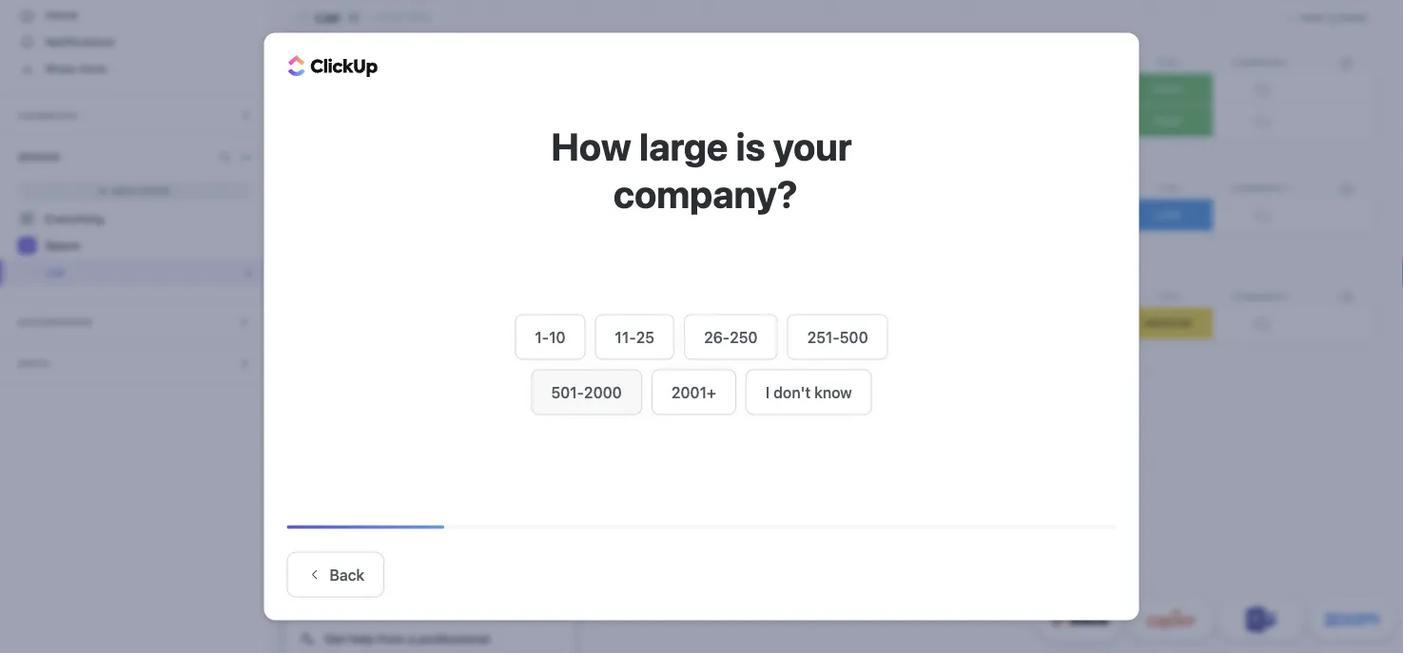 Task type: vqa. For each thing, say whether or not it's contained in the screenshot.
'26-250' at the bottom right of the page
yes



Task type: describe. For each thing, give the bounding box(es) containing it.
company?
[[613, 171, 798, 216]]

500
[[840, 328, 868, 346]]

2000
[[584, 383, 622, 401]]

501-2000 button
[[531, 370, 642, 415]]

10
[[549, 328, 566, 346]]

11-
[[615, 328, 636, 346]]

2001+
[[671, 383, 716, 401]]

i
[[766, 383, 770, 401]]

2001+ button
[[651, 370, 736, 415]]

clickup logo image
[[288, 55, 378, 77]]

large
[[639, 124, 728, 168]]



Task type: locate. For each thing, give the bounding box(es) containing it.
is
[[736, 124, 765, 168]]

back button
[[287, 552, 384, 598]]

don't
[[774, 383, 811, 401]]

501-
[[551, 383, 584, 401]]

1-
[[535, 328, 549, 346]]

251-500 button
[[787, 314, 888, 360]]

251-
[[807, 328, 840, 346]]

26-250
[[704, 328, 758, 346]]

how large is your company?
[[551, 124, 852, 216]]

26-250 button
[[684, 314, 778, 360]]

i don't know button
[[746, 370, 872, 415]]

your
[[773, 124, 852, 168]]

know
[[814, 383, 852, 401]]

how
[[551, 124, 631, 168]]

251-500
[[807, 328, 868, 346]]

11-25
[[615, 328, 654, 346]]

i don't know
[[766, 383, 852, 401]]

1-10 button
[[515, 314, 586, 360]]

1-10
[[535, 328, 566, 346]]

250
[[730, 328, 758, 346]]

11-25 button
[[595, 314, 674, 360]]

501-2000
[[551, 383, 622, 401]]

25
[[636, 328, 654, 346]]

back
[[330, 566, 364, 584]]

26-
[[704, 328, 730, 346]]



